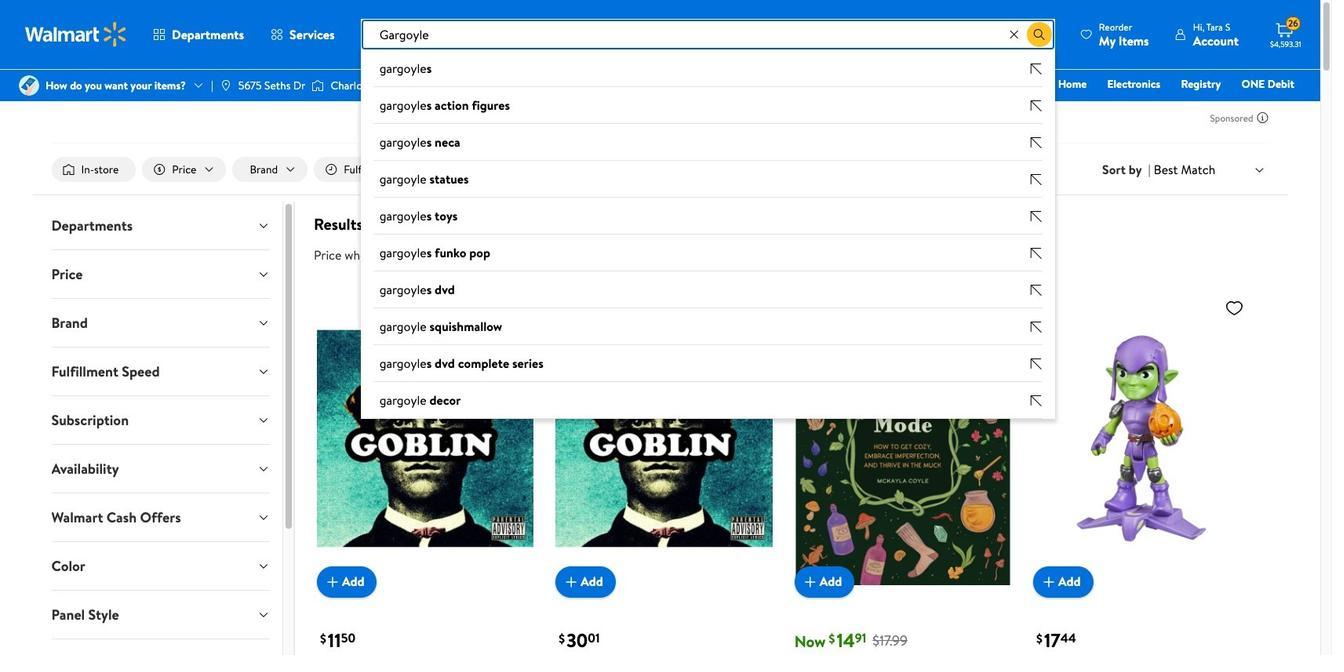 Task type: vqa. For each thing, say whether or not it's contained in the screenshot.
1st TAB
yes



Task type: describe. For each thing, give the bounding box(es) containing it.
add to cart image for goblin image
[[323, 573, 342, 591]]

update query to gargoyles funko pop image
[[1030, 247, 1043, 260]]

1 tab from the top
[[39, 202, 282, 250]]

add to cart image for "tyler, the creator - goblin - vinyl" image
[[562, 573, 581, 591]]

add to cart image for the marvel: spidey and his amazing friends green goblin kids toy action figure for boys and girls (5) image
[[1040, 573, 1059, 591]]

1 horizontal spatial  image
[[220, 79, 232, 92]]

3 tab from the top
[[39, 299, 282, 347]]

search icon image
[[1033, 28, 1046, 41]]

goblin image
[[317, 292, 534, 585]]

update query to gargoyles dvd image
[[1030, 284, 1043, 296]]

update query to gargoyles dvd complete series image
[[1030, 358, 1043, 370]]

update query to gargoyles toys image
[[1030, 210, 1043, 223]]

7 tab from the top
[[39, 494, 282, 542]]

add to favorites list, tyler, the creator - goblin - vinyl image
[[748, 298, 766, 318]]

walmart image
[[25, 22, 127, 47]]

6 tab from the top
[[39, 445, 282, 493]]

tyler, the creator - goblin - vinyl image
[[556, 292, 773, 585]]

4 tab from the top
[[39, 348, 282, 396]]

update query to gargoyle squishmallow image
[[1030, 321, 1043, 333]]

9 tab from the top
[[39, 591, 282, 639]]

update query to gargoyle statues image
[[1030, 173, 1043, 186]]



Task type: locate. For each thing, give the bounding box(es) containing it.
sort and filter section element
[[33, 144, 1288, 195]]

1 add to cart image from the left
[[801, 573, 820, 591]]

5 tab from the top
[[39, 396, 282, 444]]

1 add to cart image from the left
[[323, 573, 342, 591]]

ad disclaimer and feedback image
[[1257, 111, 1269, 124]]

Walmart Site-Wide search field
[[361, 19, 1055, 419]]

add to favorites list, goblin image
[[509, 298, 528, 318]]

legal information image
[[475, 249, 487, 261]]

Search search field
[[361, 19, 1055, 50]]

sort by best match image
[[1254, 164, 1266, 176]]

goblin mode image
[[795, 292, 1012, 585]]

marvel: spidey and his amazing friends green goblin kids toy action figure for boys and girls (5) image
[[1034, 292, 1250, 585]]

update query to gargoyles action figures image
[[1030, 100, 1043, 112]]

 image
[[19, 75, 39, 96], [312, 78, 324, 93], [220, 79, 232, 92]]

2 add to cart image from the left
[[1040, 573, 1059, 591]]

1 horizontal spatial add to cart image
[[562, 573, 581, 591]]

2 add to cart image from the left
[[562, 573, 581, 591]]

2 tab from the top
[[39, 250, 282, 298]]

add to favorites list, goblin mode image
[[986, 298, 1005, 318]]

1 horizontal spatial add to cart image
[[1040, 573, 1059, 591]]

add to cart image
[[801, 573, 820, 591], [1040, 573, 1059, 591]]

update query to gargoyles neca image
[[1030, 136, 1043, 149]]

8 tab from the top
[[39, 542, 282, 590]]

group
[[361, 50, 1055, 419]]

clear search field text image
[[1008, 28, 1021, 40]]

0 horizontal spatial add to cart image
[[801, 573, 820, 591]]

add to favorites list, marvel: spidey and his amazing friends green goblin kids toy action figure for boys and girls (5) image
[[1225, 298, 1244, 318]]

0 horizontal spatial  image
[[19, 75, 39, 96]]

2 horizontal spatial  image
[[312, 78, 324, 93]]

add to cart image for goblin mode image
[[801, 573, 820, 591]]

update query to gargoyles image
[[1030, 63, 1043, 75]]

tab
[[39, 202, 282, 250], [39, 250, 282, 298], [39, 299, 282, 347], [39, 348, 282, 396], [39, 396, 282, 444], [39, 445, 282, 493], [39, 494, 282, 542], [39, 542, 282, 590], [39, 591, 282, 639]]

add to cart image
[[323, 573, 342, 591], [562, 573, 581, 591]]

0 horizontal spatial add to cart image
[[323, 573, 342, 591]]

update query to gargoyle decor image
[[1030, 395, 1043, 407]]



